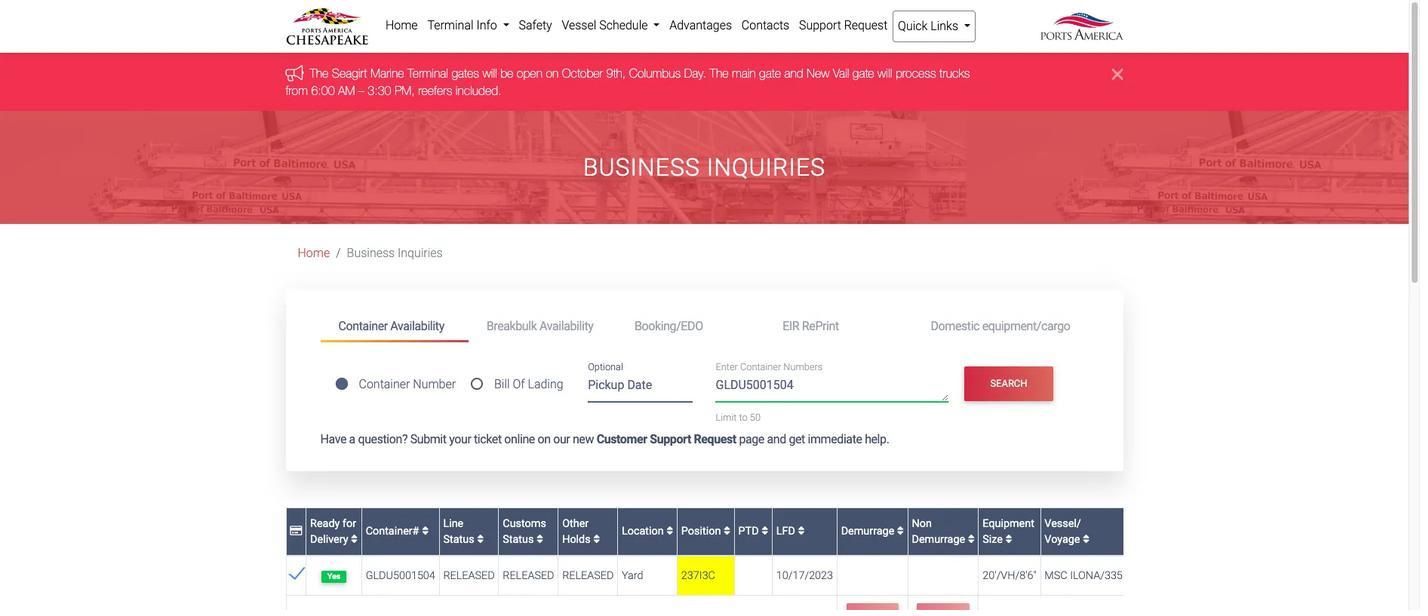 Task type: vqa. For each thing, say whether or not it's contained in the screenshot.
2
no



Task type: locate. For each thing, give the bounding box(es) containing it.
0 vertical spatial support
[[800, 18, 842, 32]]

1 will from the left
[[483, 67, 497, 80]]

voyage
[[1045, 534, 1081, 547]]

safety link
[[514, 11, 557, 41]]

1 horizontal spatial request
[[845, 18, 888, 32]]

1 horizontal spatial home link
[[381, 11, 423, 41]]

1 horizontal spatial the
[[710, 67, 729, 80]]

bill
[[495, 378, 510, 392]]

vail
[[833, 67, 850, 80]]

domestic equipment/cargo link
[[913, 313, 1089, 340]]

0 horizontal spatial status
[[444, 534, 475, 547]]

sort image left non
[[898, 526, 904, 537]]

availability right breakbulk
[[540, 319, 594, 333]]

0 vertical spatial on
[[546, 67, 559, 80]]

support right customer
[[650, 433, 692, 447]]

the right day.
[[710, 67, 729, 80]]

sort image left ptd
[[724, 526, 731, 537]]

holds
[[563, 534, 591, 547]]

links
[[931, 19, 959, 33]]

advantages
[[670, 18, 732, 32]]

and left get at the bottom of page
[[767, 433, 787, 447]]

1 horizontal spatial demurrage
[[912, 534, 966, 547]]

our
[[554, 433, 570, 447]]

request down 'limit' on the bottom
[[694, 433, 737, 447]]

get
[[789, 433, 806, 447]]

released
[[444, 570, 495, 583], [503, 570, 555, 583], [563, 570, 614, 583]]

1 vertical spatial business
[[347, 246, 395, 261]]

0 vertical spatial inquiries
[[707, 153, 826, 182]]

1 vertical spatial home link
[[298, 246, 330, 261]]

support up new
[[800, 18, 842, 32]]

terminal up reefers at the top left
[[408, 67, 449, 80]]

1 horizontal spatial support
[[800, 18, 842, 32]]

ready
[[310, 518, 340, 530]]

status down the customs
[[503, 534, 534, 547]]

released down holds
[[563, 570, 614, 583]]

1 horizontal spatial status
[[503, 534, 534, 547]]

status inside the customs status
[[503, 534, 534, 547]]

customs status
[[503, 518, 547, 547]]

1 horizontal spatial will
[[878, 67, 893, 80]]

2 availability from the left
[[540, 319, 594, 333]]

bill of lading
[[495, 378, 564, 392]]

3:30
[[368, 84, 391, 97]]

status for line
[[444, 534, 475, 547]]

search button
[[965, 367, 1054, 402]]

sort image inside lfd link
[[798, 526, 805, 537]]

1 vertical spatial terminal
[[408, 67, 449, 80]]

sort image down equipment
[[1006, 535, 1013, 546]]

0 vertical spatial home link
[[381, 11, 423, 41]]

container left "number"
[[359, 378, 410, 392]]

1 vertical spatial home
[[298, 246, 330, 261]]

container up container number
[[339, 319, 388, 333]]

1 horizontal spatial availability
[[540, 319, 594, 333]]

schedule
[[600, 18, 648, 32]]

eir reprint
[[783, 319, 839, 333]]

0 horizontal spatial will
[[483, 67, 497, 80]]

0 vertical spatial home
[[386, 18, 418, 32]]

terminal left info
[[428, 18, 474, 32]]

released down line status
[[444, 570, 495, 583]]

will left 'process'
[[878, 67, 893, 80]]

1 vertical spatial support
[[650, 433, 692, 447]]

0 horizontal spatial home link
[[298, 246, 330, 261]]

container number
[[359, 378, 456, 392]]

location
[[622, 526, 667, 539]]

terminal info link
[[423, 11, 514, 41]]

1 vertical spatial inquiries
[[398, 246, 443, 261]]

and
[[785, 67, 804, 80], [767, 433, 787, 447]]

support request
[[800, 18, 888, 32]]

1 vertical spatial on
[[538, 433, 551, 447]]

demurrage left non
[[842, 526, 898, 539]]

home link
[[381, 11, 423, 41], [298, 246, 330, 261]]

availability up container number
[[391, 319, 445, 333]]

home inside home link
[[386, 18, 418, 32]]

availability for container availability
[[391, 319, 445, 333]]

delivery
[[310, 534, 348, 547]]

2 will from the left
[[878, 67, 893, 80]]

limit to 50
[[716, 412, 761, 423]]

business
[[584, 153, 701, 182], [347, 246, 395, 261]]

1 released from the left
[[444, 570, 495, 583]]

container#
[[366, 526, 422, 539]]

sort image right holds
[[594, 535, 600, 546]]

be
[[501, 67, 514, 80]]

container# link
[[366, 526, 429, 539]]

submit
[[410, 433, 447, 447]]

optional
[[588, 362, 624, 373]]

demurrage
[[842, 526, 898, 539], [912, 534, 966, 547]]

status down line
[[444, 534, 475, 547]]

equipment size
[[983, 518, 1035, 547]]

1 vertical spatial request
[[694, 433, 737, 447]]

0 horizontal spatial inquiries
[[398, 246, 443, 261]]

0 horizontal spatial released
[[444, 570, 495, 583]]

terminal info
[[428, 18, 500, 32]]

container availability
[[339, 319, 445, 333]]

sort image
[[667, 526, 674, 537], [762, 526, 769, 537], [898, 526, 904, 537], [477, 535, 484, 546], [968, 535, 975, 546], [1006, 535, 1013, 546], [1084, 535, 1090, 546]]

2 the from the left
[[710, 67, 729, 80]]

2 status from the left
[[503, 534, 534, 547]]

availability inside breakbulk availability link
[[540, 319, 594, 333]]

vessel schedule link
[[557, 11, 665, 41]]

1 vertical spatial container
[[741, 362, 782, 373]]

and left new
[[785, 67, 804, 80]]

pm,
[[395, 84, 415, 97]]

0 vertical spatial container
[[339, 319, 388, 333]]

the seagirt marine terminal gates will be open on october 9th, columbus day. the main gate and new vail gate will process trucks from 6:00 am – 3:30 pm, reefers included. alert
[[0, 53, 1410, 111]]

1 gate from the left
[[760, 67, 781, 80]]

0 horizontal spatial gate
[[760, 67, 781, 80]]

the
[[310, 67, 329, 80], [710, 67, 729, 80]]

1 status from the left
[[444, 534, 475, 547]]

2 released from the left
[[503, 570, 555, 583]]

info
[[477, 18, 497, 32]]

support request link
[[795, 11, 893, 41]]

0 horizontal spatial business inquiries
[[347, 246, 443, 261]]

numbers
[[784, 362, 823, 373]]

request
[[845, 18, 888, 32], [694, 433, 737, 447]]

sort image up '10/17/2023' at bottom
[[798, 526, 805, 537]]

ready for delivery
[[310, 518, 356, 547]]

vessel/
[[1045, 518, 1082, 530]]

day.
[[685, 67, 707, 80]]

2 horizontal spatial released
[[563, 570, 614, 583]]

availability
[[391, 319, 445, 333], [540, 319, 594, 333]]

status inside line status
[[444, 534, 475, 547]]

0 vertical spatial business
[[584, 153, 701, 182]]

gate right main
[[760, 67, 781, 80]]

request left quick
[[845, 18, 888, 32]]

business inquiries
[[584, 153, 826, 182], [347, 246, 443, 261]]

seagirt
[[332, 67, 367, 80]]

0 horizontal spatial the
[[310, 67, 329, 80]]

1 horizontal spatial inquiries
[[707, 153, 826, 182]]

1 horizontal spatial business inquiries
[[584, 153, 826, 182]]

0 vertical spatial request
[[845, 18, 888, 32]]

credit card image
[[290, 526, 302, 537]]

1 horizontal spatial released
[[503, 570, 555, 583]]

lfd
[[777, 526, 798, 539]]

sort image left position
[[667, 526, 674, 537]]

container for container availability
[[339, 319, 388, 333]]

vessel schedule
[[562, 18, 651, 32]]

the up 6:00
[[310, 67, 329, 80]]

1 horizontal spatial business
[[584, 153, 701, 182]]

advantages link
[[665, 11, 737, 41]]

position
[[682, 526, 724, 539]]

1 horizontal spatial gate
[[853, 67, 875, 80]]

support
[[800, 18, 842, 32], [650, 433, 692, 447]]

ilona/335r
[[1071, 570, 1130, 583]]

sort image inside ptd link
[[762, 526, 769, 537]]

home
[[386, 18, 418, 32], [298, 246, 330, 261]]

sort image left lfd
[[762, 526, 769, 537]]

other
[[563, 518, 589, 530]]

will left be
[[483, 67, 497, 80]]

0 vertical spatial business inquiries
[[584, 153, 826, 182]]

demurrage down non
[[912, 534, 966, 547]]

sort image left line
[[422, 526, 429, 537]]

Enter Container Numbers text field
[[716, 377, 949, 402]]

on left the 'our'
[[538, 433, 551, 447]]

sort image inside demurrage link
[[898, 526, 904, 537]]

container right enter
[[741, 362, 782, 373]]

the seagirt marine terminal gates will be open on october 9th, columbus day. the main gate and new vail gate will process trucks from 6:00 am – 3:30 pm, reefers included.
[[286, 67, 970, 97]]

availability inside container availability link
[[391, 319, 445, 333]]

sort image inside container# link
[[422, 526, 429, 537]]

gate right vail
[[853, 67, 875, 80]]

vessel
[[562, 18, 597, 32]]

2 vertical spatial container
[[359, 378, 410, 392]]

1 availability from the left
[[391, 319, 445, 333]]

terminal inside the seagirt marine terminal gates will be open on october 9th, columbus day. the main gate and new vail gate will process trucks from 6:00 am – 3:30 pm, reefers included.
[[408, 67, 449, 80]]

1 horizontal spatial home
[[386, 18, 418, 32]]

sort image inside location link
[[667, 526, 674, 537]]

new
[[573, 433, 594, 447]]

0 vertical spatial and
[[785, 67, 804, 80]]

gate
[[760, 67, 781, 80], [853, 67, 875, 80]]

0 horizontal spatial home
[[298, 246, 330, 261]]

sort image
[[422, 526, 429, 537], [724, 526, 731, 537], [798, 526, 805, 537], [351, 535, 358, 546], [537, 535, 544, 546], [594, 535, 600, 546]]

location link
[[622, 526, 674, 539]]

on right open
[[546, 67, 559, 80]]

breakbulk availability
[[487, 319, 594, 333]]

eir
[[783, 319, 800, 333]]

on inside the seagirt marine terminal gates will be open on october 9th, columbus day. the main gate and new vail gate will process trucks from 6:00 am – 3:30 pm, reefers included.
[[546, 67, 559, 80]]

1 vertical spatial business inquiries
[[347, 246, 443, 261]]

released down the customs status
[[503, 570, 555, 583]]

0 horizontal spatial demurrage
[[842, 526, 898, 539]]

0 horizontal spatial availability
[[391, 319, 445, 333]]



Task type: describe. For each thing, give the bounding box(es) containing it.
bullhorn image
[[286, 65, 310, 81]]

lading
[[528, 378, 564, 392]]

0 vertical spatial terminal
[[428, 18, 474, 32]]

line
[[444, 518, 464, 530]]

non
[[912, 518, 932, 530]]

safety
[[519, 18, 552, 32]]

breakbulk
[[487, 319, 537, 333]]

home for home link to the top
[[386, 18, 418, 32]]

new
[[807, 67, 830, 80]]

–
[[359, 84, 365, 97]]

sort image right voyage
[[1084, 535, 1090, 546]]

for
[[343, 518, 356, 530]]

0 horizontal spatial request
[[694, 433, 737, 447]]

ticket
[[474, 433, 502, 447]]

msc ilona/335r
[[1045, 570, 1130, 583]]

1 vertical spatial and
[[767, 433, 787, 447]]

sort image inside position link
[[724, 526, 731, 537]]

size
[[983, 534, 1003, 547]]

9th,
[[607, 67, 626, 80]]

position link
[[682, 526, 731, 539]]

quick links
[[899, 19, 962, 33]]

enter container numbers
[[716, 362, 823, 373]]

0 horizontal spatial business
[[347, 246, 395, 261]]

search
[[991, 379, 1028, 390]]

process
[[896, 67, 937, 80]]

eir reprint link
[[765, 313, 913, 340]]

50
[[750, 412, 761, 423]]

booking/edo link
[[617, 313, 765, 340]]

the seagirt marine terminal gates will be open on october 9th, columbus day. the main gate and new vail gate will process trucks from 6:00 am – 3:30 pm, reefers included. link
[[286, 67, 970, 97]]

reprint
[[802, 319, 839, 333]]

customer support request link
[[597, 433, 737, 447]]

included.
[[456, 84, 502, 97]]

yes
[[327, 572, 341, 582]]

domestic equipment/cargo
[[931, 319, 1071, 333]]

lfd link
[[777, 526, 805, 539]]

availability for breakbulk availability
[[540, 319, 594, 333]]

marine
[[371, 67, 404, 80]]

a
[[349, 433, 356, 447]]

demurrage inside "non demurrage"
[[912, 534, 966, 547]]

october
[[562, 67, 603, 80]]

non demurrage
[[912, 518, 968, 547]]

have a question? submit your ticket online on our new customer support request page and get immediate help.
[[321, 433, 890, 447]]

trucks
[[940, 67, 970, 80]]

sort image left the customs status
[[477, 535, 484, 546]]

have
[[321, 433, 347, 447]]

of
[[513, 378, 525, 392]]

customs
[[503, 518, 547, 530]]

2 gate from the left
[[853, 67, 875, 80]]

ptd link
[[739, 526, 769, 539]]

equipment
[[983, 518, 1035, 530]]

equipment/cargo
[[983, 319, 1071, 333]]

contacts
[[742, 18, 790, 32]]

3 released from the left
[[563, 570, 614, 583]]

and inside the seagirt marine terminal gates will be open on october 9th, columbus day. the main gate and new vail gate will process trucks from 6:00 am – 3:30 pm, reefers included.
[[785, 67, 804, 80]]

open
[[517, 67, 543, 80]]

question?
[[358, 433, 408, 447]]

number
[[413, 378, 456, 392]]

container availability link
[[321, 313, 469, 343]]

237i3c
[[682, 570, 716, 583]]

1 the from the left
[[310, 67, 329, 80]]

main
[[732, 67, 756, 80]]

20'/vh/8'6"
[[983, 570, 1037, 583]]

from
[[286, 84, 308, 97]]

help.
[[865, 433, 890, 447]]

enter
[[716, 362, 738, 373]]

customer
[[597, 433, 648, 447]]

reefers
[[418, 84, 453, 97]]

online
[[505, 433, 535, 447]]

sort image down the customs
[[537, 535, 544, 546]]

Optional text field
[[588, 373, 693, 403]]

gldu5001504
[[366, 570, 436, 583]]

status for customs
[[503, 534, 534, 547]]

container for container number
[[359, 378, 410, 392]]

your
[[449, 433, 471, 447]]

am
[[338, 84, 355, 97]]

other holds
[[563, 518, 594, 547]]

columbus
[[629, 67, 681, 80]]

to
[[740, 412, 748, 423]]

contacts link
[[737, 11, 795, 41]]

quick links link
[[893, 11, 977, 42]]

gates
[[452, 67, 479, 80]]

close image
[[1113, 65, 1124, 83]]

page
[[739, 433, 765, 447]]

yard
[[622, 570, 644, 583]]

vessel/ voyage
[[1045, 518, 1084, 547]]

sort image down for
[[351, 535, 358, 546]]

0 horizontal spatial support
[[650, 433, 692, 447]]

booking/edo
[[635, 319, 704, 333]]

quick
[[899, 19, 928, 33]]

home for the bottommost home link
[[298, 246, 330, 261]]

demurrage link
[[842, 526, 904, 539]]

ptd
[[739, 526, 762, 539]]

sort image left size
[[968, 535, 975, 546]]

6:00
[[311, 84, 335, 97]]



